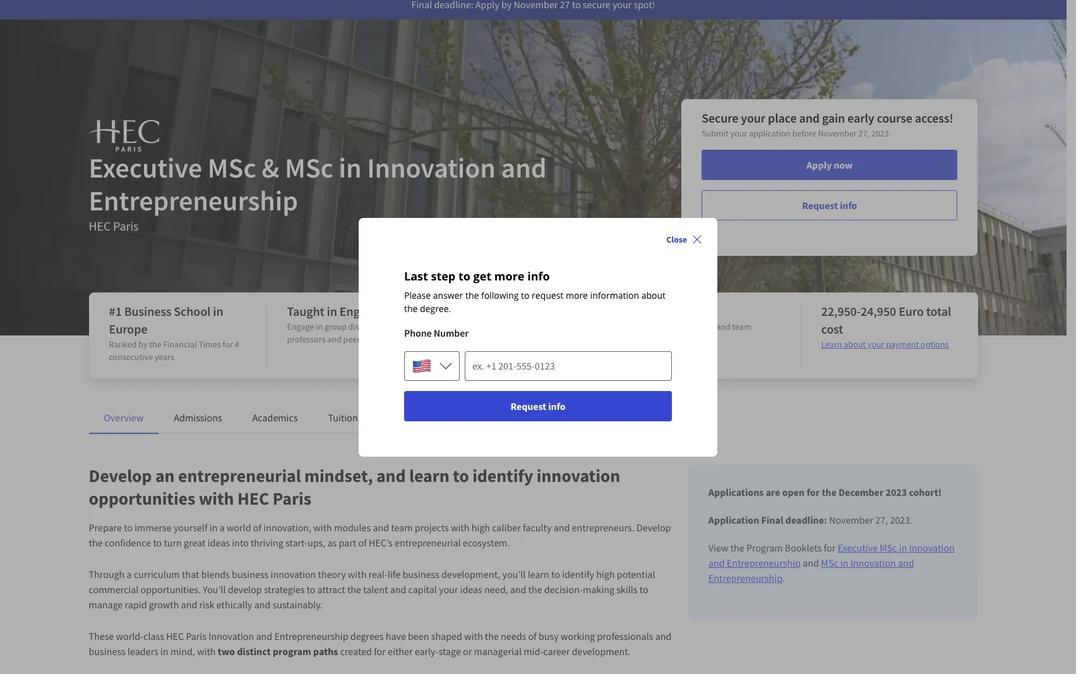 Task type: vqa. For each thing, say whether or not it's contained in the screenshot.
you to the right
no



Task type: locate. For each thing, give the bounding box(es) containing it.
1 horizontal spatial team
[[732, 321, 751, 332]]

0 horizontal spatial more
[[495, 268, 525, 283]]

1 horizontal spatial projects
[[643, 334, 673, 345]]

with left real-
[[348, 568, 367, 581]]

and inside msc in innovation and entrepreneurship
[[898, 557, 914, 569]]

hec inside develop an entrepreneurial mindset, and learn to identify innovation opportunities with hec paris
[[238, 487, 269, 510]]

created
[[340, 645, 372, 658]]

with right discussions
[[393, 321, 409, 332]]

professors
[[287, 334, 326, 345]]

apply now
[[807, 159, 853, 171]]

the up managerial
[[485, 630, 499, 642]]

and inside executive msc in innovation and entrepreneurship
[[709, 557, 725, 569]]

executive msc in innovation and entrepreneurship
[[709, 541, 955, 569]]

into
[[232, 536, 249, 549]]

2 vertical spatial hec
[[166, 630, 184, 642]]

request for request info button in 🇺🇸 'dialog'
[[511, 400, 546, 412]]

of
[[253, 521, 262, 534], [358, 536, 367, 549], [528, 630, 537, 642]]

submit
[[702, 128, 729, 139]]

0 vertical spatial executive
[[89, 150, 202, 185]]

business down these
[[89, 645, 126, 658]]

your right submit
[[731, 128, 747, 139]]

about right learn
[[844, 339, 866, 350]]

phone number
[[404, 326, 469, 339]]

identify inside develop an entrepreneurial mindset, and learn to identify innovation opportunities with hec paris
[[473, 464, 533, 487]]

modules
[[334, 521, 371, 534]]

0 vertical spatial team
[[732, 321, 751, 332]]

0 vertical spatial about
[[642, 289, 666, 301]]

learn down careers
[[409, 464, 450, 487]]

1 horizontal spatial innovation
[[537, 464, 620, 487]]

your right capital
[[439, 583, 458, 596]]

request inside 🇺🇸 'dialog'
[[511, 400, 546, 412]]

close button
[[662, 228, 708, 250]]

innovation inside these world-class hec paris innovation and entrepreneurship degrees have been shaped with the needs of busy working professionals and business leaders in mind, with
[[209, 630, 254, 642]]

0 horizontal spatial entrepreneurial
[[178, 464, 301, 487]]

the inside prepare to immerse yourself in a world of innovation, with modules and team projects with high caliber faculty and entrepreneurs. develop the confidence to turn great ideas into thriving start-ups, as part of hec's entrepreneurial ecosystem.
[[89, 536, 103, 549]]

in
[[339, 150, 362, 185], [213, 303, 223, 319], [327, 303, 337, 319], [316, 321, 323, 332], [210, 521, 218, 534], [899, 541, 907, 554], [841, 557, 849, 569], [160, 645, 169, 658]]

apply
[[807, 159, 832, 171]]

0 horizontal spatial a
[[127, 568, 132, 581]]

0 horizontal spatial paris
[[113, 218, 139, 234]]

0 vertical spatial entrepreneurial
[[178, 464, 301, 487]]

develop left an
[[89, 464, 152, 487]]

the inside these world-class hec paris innovation and entrepreneurship degrees have been shaped with the needs of busy working professionals and business leaders in mind, with
[[485, 630, 499, 642]]

1 horizontal spatial high
[[596, 568, 615, 581]]

executive inside executive msc & msc in innovation and entrepreneurship hec paris
[[89, 150, 202, 185]]

24,950
[[861, 303, 897, 319]]

1 horizontal spatial 20
[[527, 321, 536, 332]]

0 vertical spatial &
[[262, 150, 279, 185]]

develop up potential
[[637, 521, 671, 534]]

view the program booklets for
[[709, 541, 838, 554]]

request info button down the phone number telephone field at the bottom
[[404, 391, 672, 421]]

entrepreneurial up world
[[178, 464, 301, 487]]

request info inside 🇺🇸 'dialog'
[[511, 400, 566, 412]]

curriculum
[[134, 568, 180, 581]]

0 vertical spatial learn
[[409, 464, 450, 487]]

to up sustainably.
[[307, 583, 315, 596]]

admissions link
[[174, 411, 222, 424]]

0 vertical spatial november
[[818, 128, 857, 139]]

about up lectures,
[[642, 289, 666, 301]]

rapid
[[125, 598, 147, 611]]

access!
[[915, 110, 954, 126]]

1 horizontal spatial develop
[[637, 521, 671, 534]]

innovation inside executive msc in innovation and entrepreneurship
[[909, 541, 955, 554]]

paris inside executive msc & msc in innovation and entrepreneurship hec paris
[[113, 218, 139, 234]]

with
[[393, 321, 409, 332], [199, 487, 234, 510], [313, 521, 332, 534], [451, 521, 470, 534], [348, 568, 367, 581], [464, 630, 483, 642], [197, 645, 216, 658]]

0 vertical spatial paris
[[113, 218, 139, 234]]

of right part on the bottom left of the page
[[358, 536, 367, 549]]

working
[[561, 630, 595, 642]]

hec inside executive msc & msc in innovation and entrepreneurship hec paris
[[89, 218, 111, 234]]

request down apply at the right top
[[802, 199, 838, 212]]

2023. down "2023"
[[890, 514, 913, 526]]

in inside executive msc & msc in innovation and entrepreneurship hec paris
[[339, 150, 362, 185]]

an
[[155, 464, 175, 487]]

identify up decision-
[[562, 568, 594, 581]]

in inside executive msc in innovation and entrepreneurship
[[899, 541, 907, 554]]

innovation inside through a curriculum that blends business innovation theory with real-life business development, you'll learn to identify high potential commercial opportunities. you'll develop strategies to attract the talent and capital your ideas need, and the decision-making skills to manage rapid growth and risk ethically and sustainably.
[[271, 568, 316, 581]]

1 vertical spatial info
[[528, 268, 550, 283]]

team
[[732, 321, 751, 332], [391, 521, 413, 534]]

academics link
[[252, 411, 298, 424]]

group
[[325, 321, 347, 332]]

projects
[[643, 334, 673, 345], [415, 521, 449, 534]]

identify
[[473, 464, 533, 487], [562, 568, 594, 581]]

learn right you'll
[[528, 568, 549, 581]]

november inside secure your place and gain early course access! submit your application before november 27, 2023.
[[818, 128, 857, 139]]

2 horizontal spatial of
[[528, 630, 537, 642]]

info for the top request info button
[[840, 199, 857, 212]]

entrepreneurial up 'life'
[[395, 536, 461, 549]]

high up ecosystem.
[[472, 521, 490, 534]]

0 horizontal spatial team
[[391, 521, 413, 534]]

1 vertical spatial hec
[[238, 487, 269, 510]]

business
[[232, 568, 269, 581], [403, 568, 440, 581], [89, 645, 126, 658]]

0 horizontal spatial hec
[[89, 218, 111, 234]]

executive inside executive msc in innovation and entrepreneurship
[[838, 541, 878, 554]]

ideas left into
[[208, 536, 230, 549]]

english
[[340, 303, 379, 319]]

0 vertical spatial innovation
[[537, 464, 620, 487]]

careers
[[438, 411, 470, 424]]

request down the phone number telephone field at the bottom
[[511, 400, 546, 412]]

more right request at top
[[566, 289, 588, 301]]

years
[[155, 351, 174, 363]]

ideas inside prepare to immerse yourself in a world of innovation, with modules and team projects with high caliber faculty and entrepreneurs. develop the confidence to turn great ideas into thriving start-ups, as part of hec's entrepreneurial ecosystem.
[[208, 536, 230, 549]]

the down get
[[466, 289, 479, 301]]

2 vertical spatial info
[[548, 400, 566, 412]]

0 horizontal spatial request info button
[[404, 391, 672, 421]]

0 horizontal spatial ideas
[[208, 536, 230, 549]]

with up ecosystem.
[[451, 521, 470, 534]]

0 vertical spatial hec
[[89, 218, 111, 234]]

0 horizontal spatial identify
[[473, 464, 533, 487]]

now
[[834, 159, 853, 171]]

either
[[388, 645, 413, 658]]

1 vertical spatial innovation
[[271, 568, 316, 581]]

1 horizontal spatial of
[[358, 536, 367, 549]]

1 vertical spatial projects
[[415, 521, 449, 534]]

program
[[747, 541, 783, 554]]

and inside taught in english engage in group discussions with professors and peers
[[327, 334, 342, 345]]

0 vertical spatial high
[[472, 521, 490, 534]]

0 vertical spatial identify
[[473, 464, 533, 487]]

0 vertical spatial request info
[[802, 199, 857, 212]]

1 horizontal spatial identify
[[562, 568, 594, 581]]

27, down 'early'
[[859, 128, 870, 139]]

1 horizontal spatial learn
[[528, 568, 549, 581]]

1 vertical spatial high
[[596, 568, 615, 581]]

applications are open for the december 2023 cohort!
[[709, 486, 942, 498]]

a up commercial
[[127, 568, 132, 581]]

two
[[218, 645, 235, 658]]

your up the application
[[741, 110, 766, 126]]

1 horizontal spatial request info
[[802, 199, 857, 212]]

need,
[[485, 583, 508, 596]]

projects up development, at the left bottom of page
[[415, 521, 449, 534]]

0 horizontal spatial projects
[[415, 521, 449, 534]]

1 vertical spatial request info
[[511, 400, 566, 412]]

team inside lectures, webinars, and team projects
[[732, 321, 751, 332]]

1 horizontal spatial 27,
[[876, 514, 888, 526]]

financial
[[163, 339, 197, 350]]

to down careers
[[453, 464, 469, 487]]

0 horizontal spatial of
[[253, 521, 262, 534]]

confidence
[[105, 536, 151, 549]]

high up making
[[596, 568, 615, 581]]

request for the top request info button
[[802, 199, 838, 212]]

your inside through a curriculum that blends business innovation theory with real-life business development, you'll learn to identify high potential commercial opportunities. you'll develop strategies to attract the talent and capital your ideas need, and the decision-making skills to manage rapid growth and risk ethically and sustainably.
[[439, 583, 458, 596]]

0 horizontal spatial high
[[472, 521, 490, 534]]

november
[[818, 128, 857, 139], [829, 514, 874, 526]]

2 horizontal spatial business
[[403, 568, 440, 581]]

you'll
[[203, 583, 226, 596]]

potential
[[617, 568, 655, 581]]

november down gain at right top
[[818, 128, 857, 139]]

request info down apply now
[[802, 199, 857, 212]]

1 horizontal spatial a
[[220, 521, 225, 534]]

projects down lectures,
[[643, 334, 673, 345]]

the right by at bottom
[[149, 339, 161, 350]]

0 horizontal spatial 27,
[[859, 128, 870, 139]]

team up hec's
[[391, 521, 413, 534]]

2 horizontal spatial paris
[[273, 487, 311, 510]]

0 vertical spatial projects
[[643, 334, 673, 345]]

#1
[[109, 303, 122, 319]]

1 vertical spatial entrepreneurial
[[395, 536, 461, 549]]

1 horizontal spatial business
[[232, 568, 269, 581]]

open
[[783, 486, 805, 498]]

to up confidence
[[124, 521, 133, 534]]

1 vertical spatial identify
[[562, 568, 594, 581]]

for
[[223, 339, 233, 350], [807, 486, 820, 498], [824, 541, 836, 554], [374, 645, 386, 658]]

request
[[802, 199, 838, 212], [511, 400, 546, 412]]

strategies
[[264, 583, 305, 596]]

0 horizontal spatial develop
[[89, 464, 152, 487]]

1 horizontal spatial more
[[566, 289, 588, 301]]

innovation up entrepreneurs.
[[537, 464, 620, 487]]

0 horizontal spatial about
[[642, 289, 666, 301]]

and inside secure your place and gain early course access! submit your application before november 27, 2023.
[[799, 110, 820, 126]]

with up world
[[199, 487, 234, 510]]

with inside develop an entrepreneurial mindset, and learn to identify innovation opportunities with hec paris
[[199, 487, 234, 510]]

engage
[[287, 321, 314, 332]]

before
[[793, 128, 817, 139]]

1 vertical spatial request info button
[[404, 391, 672, 421]]

0 vertical spatial 2023.
[[872, 128, 891, 139]]

info up request at top
[[528, 268, 550, 283]]

business up develop
[[232, 568, 269, 581]]

27, down "2023"
[[876, 514, 888, 526]]

these
[[89, 630, 114, 642]]

0 horizontal spatial &
[[262, 150, 279, 185]]

🇺🇸 button
[[404, 350, 460, 381]]

november down december
[[829, 514, 874, 526]]

decision-
[[544, 583, 583, 596]]

0 vertical spatial develop
[[89, 464, 152, 487]]

identify up caliber
[[473, 464, 533, 487]]

1 horizontal spatial entrepreneurial
[[395, 536, 461, 549]]

1 vertical spatial team
[[391, 521, 413, 534]]

1 horizontal spatial executive
[[838, 541, 878, 554]]

taught
[[287, 303, 324, 319]]

your left payment on the bottom of the page
[[868, 339, 885, 350]]

for down degrees at the left bottom of the page
[[374, 645, 386, 658]]

1 vertical spatial of
[[358, 536, 367, 549]]

0 horizontal spatial request
[[511, 400, 546, 412]]

for left '4'
[[223, 339, 233, 350]]

0 vertical spatial of
[[253, 521, 262, 534]]

more up following
[[495, 268, 525, 283]]

0 horizontal spatial request info
[[511, 400, 566, 412]]

for right open
[[807, 486, 820, 498]]

1 vertical spatial request
[[511, 400, 546, 412]]

prepare to immerse yourself in a world of innovation, with modules and team projects with high caliber faculty and entrepreneurs. develop the confidence to turn great ideas into thriving start-ups, as part of hec's entrepreneurial ecosystem.
[[89, 521, 671, 549]]

innovation up 'strategies'
[[271, 568, 316, 581]]

to left get
[[459, 268, 471, 283]]

0 vertical spatial more
[[495, 268, 525, 283]]

request info down the phone number telephone field at the bottom
[[511, 400, 566, 412]]

hec's
[[369, 536, 393, 549]]

your inside 22,950-24,950 euro total cost learn about your payment options
[[868, 339, 885, 350]]

commercial
[[89, 583, 139, 596]]

in inside prepare to immerse yourself in a world of innovation, with modules and team projects with high caliber faculty and entrepreneurs. develop the confidence to turn great ideas into thriving start-ups, as part of hec's entrepreneurial ecosystem.
[[210, 521, 218, 534]]

1 vertical spatial ideas
[[460, 583, 483, 596]]

the down please
[[404, 302, 418, 314]]

more
[[495, 268, 525, 283], [566, 289, 588, 301]]

careers link
[[438, 411, 470, 424]]

with left two
[[197, 645, 216, 658]]

consecutive
[[109, 351, 153, 363]]

a left world
[[220, 521, 225, 534]]

1 horizontal spatial ideas
[[460, 583, 483, 596]]

develop
[[228, 583, 262, 596]]

info right the student
[[548, 400, 566, 412]]

0 vertical spatial request info button
[[702, 190, 958, 220]]

business
[[124, 303, 171, 319]]

20 left courses
[[465, 321, 474, 332]]

1 horizontal spatial hec
[[166, 630, 184, 642]]

1 horizontal spatial about
[[844, 339, 866, 350]]

ecosystem.
[[463, 536, 510, 549]]

of up mid-
[[528, 630, 537, 642]]

phone
[[404, 326, 432, 339]]

for right the booklets
[[824, 541, 836, 554]]

and inside develop an entrepreneurial mindset, and learn to identify innovation opportunities with hec paris
[[376, 464, 406, 487]]

0 horizontal spatial innovation
[[271, 568, 316, 581]]

business inside these world-class hec paris innovation and entrepreneurship degrees have been shaped with the needs of busy working professionals and business leaders in mind, with
[[89, 645, 126, 658]]

are
[[766, 486, 781, 498]]

student experience link
[[500, 411, 582, 424]]

talent
[[363, 583, 388, 596]]

high inside prepare to immerse yourself in a world of innovation, with modules and team projects with high caliber faculty and entrepreneurs. develop the confidence to turn great ideas into thriving start-ups, as part of hec's entrepreneurial ecosystem.
[[472, 521, 490, 534]]

the down prepare
[[89, 536, 103, 549]]

for inside #1 business school in europe ranked by the financial times for 4 consecutive years
[[223, 339, 233, 350]]

hec inside these world-class hec paris innovation and entrepreneurship degrees have been shaped with the needs of busy working professionals and business leaders in mind, with
[[166, 630, 184, 642]]

1 vertical spatial 27,
[[876, 514, 888, 526]]

2 vertical spatial paris
[[186, 630, 207, 642]]

early
[[848, 110, 875, 126]]

msc
[[208, 150, 256, 185], [285, 150, 333, 185], [880, 541, 897, 554], [821, 557, 839, 569]]

business up capital
[[403, 568, 440, 581]]

learn inside through a curriculum that blends business innovation theory with real-life business development, you'll learn to identify high potential commercial opportunities. you'll develop strategies to attract the talent and capital your ideas need, and the decision-making skills to manage rapid growth and risk ethically and sustainably.
[[528, 568, 549, 581]]

0 horizontal spatial 20
[[465, 321, 474, 332]]

1 vertical spatial &
[[360, 411, 366, 424]]

europe
[[109, 321, 147, 337]]

entrepreneurial inside prepare to immerse yourself in a world of innovation, with modules and team projects with high caliber faculty and entrepreneurs. develop the confidence to turn great ideas into thriving start-ups, as part of hec's entrepreneurial ecosystem.
[[395, 536, 461, 549]]

2 horizontal spatial hec
[[238, 487, 269, 510]]

0 horizontal spatial business
[[89, 645, 126, 658]]

2023. down course
[[872, 128, 891, 139]]

20 right total, on the left top of the page
[[527, 321, 536, 332]]

ideas down development, at the left bottom of page
[[460, 583, 483, 596]]

info
[[840, 199, 857, 212], [528, 268, 550, 283], [548, 400, 566, 412]]

27,
[[859, 128, 870, 139], [876, 514, 888, 526]]

2 vertical spatial of
[[528, 630, 537, 642]]

1 vertical spatial learn
[[528, 568, 549, 581]]

info down now
[[840, 199, 857, 212]]

through a curriculum that blends business innovation theory with real-life business development, you'll learn to identify high potential commercial opportunities. you'll develop strategies to attract the talent and capital your ideas need, and the decision-making skills to manage rapid growth and risk ethically and sustainably.
[[89, 568, 655, 611]]

1 vertical spatial executive
[[838, 541, 878, 554]]

innovation
[[537, 464, 620, 487], [271, 568, 316, 581]]

0 vertical spatial ideas
[[208, 536, 230, 549]]

1 vertical spatial paris
[[273, 487, 311, 510]]

secure
[[702, 110, 739, 126]]

executive msc in innovation and entrepreneurship link
[[709, 541, 955, 569]]

to
[[459, 268, 471, 283], [521, 289, 530, 301], [453, 464, 469, 487], [124, 521, 133, 534], [153, 536, 162, 549], [551, 568, 560, 581], [307, 583, 315, 596], [640, 583, 649, 596]]

1 horizontal spatial request info button
[[702, 190, 958, 220]]

0 horizontal spatial learn
[[409, 464, 450, 487]]

that
[[182, 568, 199, 581]]

innovation inside executive msc & msc in innovation and entrepreneurship hec paris
[[367, 150, 496, 185]]

team right webinars,
[[732, 321, 751, 332]]

request info button down apply now
[[702, 190, 958, 220]]

blends
[[201, 568, 230, 581]]

1 vertical spatial about
[[844, 339, 866, 350]]

hec
[[89, 218, 111, 234], [238, 487, 269, 510], [166, 630, 184, 642]]

1 vertical spatial a
[[127, 568, 132, 581]]

🇺🇸
[[412, 354, 432, 379]]

of inside these world-class hec paris innovation and entrepreneurship degrees have been shaped with the needs of busy working professionals and business leaders in mind, with
[[528, 630, 537, 642]]

0 vertical spatial info
[[840, 199, 857, 212]]

1 horizontal spatial paris
[[186, 630, 207, 642]]

0 vertical spatial 27,
[[859, 128, 870, 139]]

with up "ups,"
[[313, 521, 332, 534]]

1 20 from the left
[[465, 321, 474, 332]]

0 horizontal spatial executive
[[89, 150, 202, 185]]

0 vertical spatial request
[[802, 199, 838, 212]]

a inside prepare to immerse yourself in a world of innovation, with modules and team projects with high caliber faculty and entrepreneurs. develop the confidence to turn great ideas into thriving start-ups, as part of hec's entrepreneurial ecosystem.
[[220, 521, 225, 534]]

admissions
[[174, 411, 222, 424]]

🇺🇸 dialog
[[359, 218, 718, 456]]

1 vertical spatial 2023.
[[890, 514, 913, 526]]

1 horizontal spatial request
[[802, 199, 838, 212]]

of up thriving
[[253, 521, 262, 534]]



Task type: describe. For each thing, give the bounding box(es) containing it.
with up or
[[464, 630, 483, 642]]

total,
[[506, 321, 525, 332]]

in inside msc in innovation and entrepreneurship
[[841, 557, 849, 569]]

1 vertical spatial november
[[829, 514, 874, 526]]

27, inside secure your place and gain early course access! submit your application before november 27, 2023.
[[859, 128, 870, 139]]

managerial
[[474, 645, 522, 658]]

turn
[[164, 536, 182, 549]]

and inside lectures, webinars, and team projects
[[717, 321, 731, 332]]

degrees
[[350, 630, 384, 642]]

financing
[[368, 411, 408, 424]]

innovation,
[[264, 521, 311, 534]]

world-
[[116, 630, 143, 642]]

with inside through a curriculum that blends business innovation theory with real-life business development, you'll learn to identify high potential commercial opportunities. you'll develop strategies to attract the talent and capital your ideas need, and the decision-making skills to manage rapid growth and risk ethically and sustainably.
[[348, 568, 367, 581]]

learn
[[822, 339, 842, 350]]

develop inside develop an entrepreneurial mindset, and learn to identify innovation opportunities with hec paris
[[89, 464, 152, 487]]

experience
[[536, 411, 582, 424]]

high inside through a curriculum that blends business innovation theory with real-life business development, you'll learn to identify high potential commercial opportunities. you'll develop strategies to attract the talent and capital your ideas need, and the decision-making skills to manage rapid growth and risk ethically and sustainably.
[[596, 568, 615, 581]]

prepare
[[89, 521, 122, 534]]

innovation inside develop an entrepreneurial mindset, and learn to identify innovation opportunities with hec paris
[[537, 464, 620, 487]]

times
[[199, 339, 221, 350]]

info for request info button in 🇺🇸 'dialog'
[[548, 400, 566, 412]]

applications
[[709, 486, 764, 498]]

get
[[473, 268, 492, 283]]

world
[[227, 521, 251, 534]]

program
[[273, 645, 311, 658]]

msc inside executive msc in innovation and entrepreneurship
[[880, 541, 897, 554]]

executive for in
[[838, 541, 878, 554]]

course
[[877, 110, 913, 126]]

final
[[762, 514, 784, 526]]

entrepreneurship inside executive msc & msc in innovation and entrepreneurship hec paris
[[89, 183, 298, 218]]

the right view
[[731, 541, 745, 554]]

been
[[408, 630, 429, 642]]

in inside #1 business school in europe ranked by the financial times for 4 consecutive years
[[213, 303, 223, 319]]

professionals
[[597, 630, 653, 642]]

entrepreneurship inside executive msc in innovation and entrepreneurship
[[727, 557, 801, 569]]

to left turn at the left bottom
[[153, 536, 162, 549]]

thriving
[[251, 536, 283, 549]]

overview
[[104, 411, 144, 424]]

development,
[[442, 568, 501, 581]]

the inside #1 business school in europe ranked by the financial times for 4 consecutive years
[[149, 339, 161, 350]]

4
[[235, 339, 239, 350]]

1 horizontal spatial &
[[360, 411, 366, 424]]

msc inside msc in innovation and entrepreneurship
[[821, 557, 839, 569]]

deadline:
[[786, 514, 827, 526]]

develop inside prepare to immerse yourself in a world of innovation, with modules and team projects with high caliber faculty and entrepreneurs. develop the confidence to turn great ideas into thriving start-ups, as part of hec's entrepreneurial ecosystem.
[[637, 521, 671, 534]]

tuition
[[328, 411, 358, 424]]

Phone Number telephone field
[[465, 350, 672, 381]]

lectures,
[[643, 321, 677, 332]]

entrepreneurial inside develop an entrepreneurial mindset, and learn to identify innovation opportunities with hec paris
[[178, 464, 301, 487]]

options
[[921, 339, 949, 350]]

close
[[667, 233, 687, 245]]

hours
[[537, 321, 559, 332]]

last
[[404, 268, 428, 283]]

taught in english engage in group discussions with professors and peers
[[287, 303, 409, 345]]

number
[[434, 326, 469, 339]]

the left decision-
[[528, 583, 542, 596]]

step
[[431, 268, 456, 283]]

life
[[388, 568, 401, 581]]

making
[[583, 583, 615, 596]]

per
[[560, 321, 573, 332]]

20 courses total, 20 hours per week
[[465, 321, 594, 332]]

ethically
[[217, 598, 252, 611]]

last step to get more info status
[[404, 268, 672, 315]]

info inside last step to get more info please answer the following to request more information about the degree.
[[528, 268, 550, 283]]

immerse
[[135, 521, 172, 534]]

.
[[783, 572, 785, 584]]

peers
[[343, 334, 364, 345]]

to inside develop an entrepreneurial mindset, and learn to identify innovation opportunities with hec paris
[[453, 464, 469, 487]]

apply now button
[[702, 150, 958, 180]]

needs
[[501, 630, 526, 642]]

2 20 from the left
[[527, 321, 536, 332]]

with inside taught in english engage in group discussions with professors and peers
[[393, 321, 409, 332]]

part
[[339, 536, 356, 549]]

start-
[[285, 536, 308, 549]]

student
[[500, 411, 534, 424]]

in inside these world-class hec paris innovation and entrepreneurship degrees have been shaped with the needs of busy working professionals and business leaders in mind, with
[[160, 645, 169, 658]]

attract
[[317, 583, 345, 596]]

paris inside these world-class hec paris innovation and entrepreneurship degrees have been shaped with the needs of busy working professionals and business leaders in mind, with
[[186, 630, 207, 642]]

the left talent
[[347, 583, 361, 596]]

to right "skills"
[[640, 583, 649, 596]]

week
[[574, 321, 594, 332]]

to up decision-
[[551, 568, 560, 581]]

booklets
[[785, 541, 822, 554]]

request info button inside 🇺🇸 'dialog'
[[404, 391, 672, 421]]

to left request at top
[[521, 289, 530, 301]]

about inside last step to get more info please answer the following to request more information about the degree.
[[642, 289, 666, 301]]

about inside 22,950-24,950 euro total cost learn about your payment options
[[844, 339, 866, 350]]

learn inside develop an entrepreneurial mindset, and learn to identify innovation opportunities with hec paris
[[409, 464, 450, 487]]

manage
[[89, 598, 123, 611]]

entrepreneurship inside these world-class hec paris innovation and entrepreneurship degrees have been shaped with the needs of busy working professionals and business leaders in mind, with
[[274, 630, 348, 642]]

ideas inside through a curriculum that blends business innovation theory with real-life business development, you'll learn to identify high potential commercial opportunities. you'll develop strategies to attract the talent and capital your ideas need, and the decision-making skills to manage rapid growth and risk ethically and sustainably.
[[460, 583, 483, 596]]

yourself
[[174, 521, 208, 534]]

executive for &
[[89, 150, 202, 185]]

faculty
[[523, 521, 552, 534]]

these world-class hec paris innovation and entrepreneurship degrees have been shaped with the needs of busy working professionals and business leaders in mind, with
[[89, 630, 672, 658]]

and inside executive msc & msc in innovation and entrepreneurship hec paris
[[501, 150, 547, 185]]

#1 business school in europe ranked by the financial times for 4 consecutive years
[[109, 303, 239, 363]]

secure your place and gain early course access! submit your application before november 27, 2023.
[[702, 110, 954, 139]]

projects inside prepare to immerse yourself in a world of innovation, with modules and team projects with high caliber faculty and entrepreneurs. develop the confidence to turn great ideas into thriving start-ups, as part of hec's entrepreneurial ecosystem.
[[415, 521, 449, 534]]

a inside through a curriculum that blends business innovation theory with real-life business development, you'll learn to identify high potential commercial opportunities. you'll develop strategies to attract the talent and capital your ideas need, and the decision-making skills to manage rapid growth and risk ethically and sustainably.
[[127, 568, 132, 581]]

overview link
[[104, 411, 144, 424]]

leaders
[[128, 645, 158, 658]]

1 vertical spatial more
[[566, 289, 588, 301]]

by
[[139, 339, 148, 350]]

request
[[532, 289, 564, 301]]

student experience
[[500, 411, 582, 424]]

view
[[709, 541, 729, 554]]

distinct
[[237, 645, 271, 658]]

total
[[927, 303, 951, 319]]

december
[[839, 486, 884, 498]]

place
[[768, 110, 797, 126]]

& inside executive msc & msc in innovation and entrepreneurship hec paris
[[262, 150, 279, 185]]

2023
[[886, 486, 907, 498]]

paris inside develop an entrepreneurial mindset, and learn to identify innovation opportunities with hec paris
[[273, 487, 311, 510]]

tuition & financing link
[[328, 411, 408, 424]]

great
[[184, 536, 206, 549]]

development.
[[572, 645, 631, 658]]

entrepreneurship inside msc in innovation and entrepreneurship
[[709, 572, 783, 584]]

the left december
[[822, 486, 837, 498]]

mindset,
[[305, 464, 373, 487]]

innovation inside msc in innovation and entrepreneurship
[[851, 557, 896, 569]]

application
[[749, 128, 791, 139]]

following
[[481, 289, 519, 301]]

opportunities.
[[141, 583, 201, 596]]

2023. inside secure your place and gain early course access! submit your application before november 27, 2023.
[[872, 128, 891, 139]]

academics
[[252, 411, 298, 424]]

team inside prepare to immerse yourself in a world of innovation, with modules and team projects with high caliber faculty and entrepreneurs. develop the confidence to turn great ideas into thriving start-ups, as part of hec's entrepreneurial ecosystem.
[[391, 521, 413, 534]]

gain
[[822, 110, 845, 126]]

projects inside lectures, webinars, and team projects
[[643, 334, 673, 345]]

you'll
[[503, 568, 526, 581]]

cost
[[822, 321, 843, 337]]

identify inside through a curriculum that blends business innovation theory with real-life business development, you'll learn to identify high potential commercial opportunities. you'll develop strategies to attract the talent and capital your ideas need, and the decision-making skills to manage rapid growth and risk ethically and sustainably.
[[562, 568, 594, 581]]

cohort!
[[909, 486, 942, 498]]

hec paris logo image
[[89, 120, 159, 152]]

mid-
[[524, 645, 543, 658]]

22,950-
[[822, 303, 861, 319]]

through
[[89, 568, 125, 581]]

theory
[[318, 568, 346, 581]]



